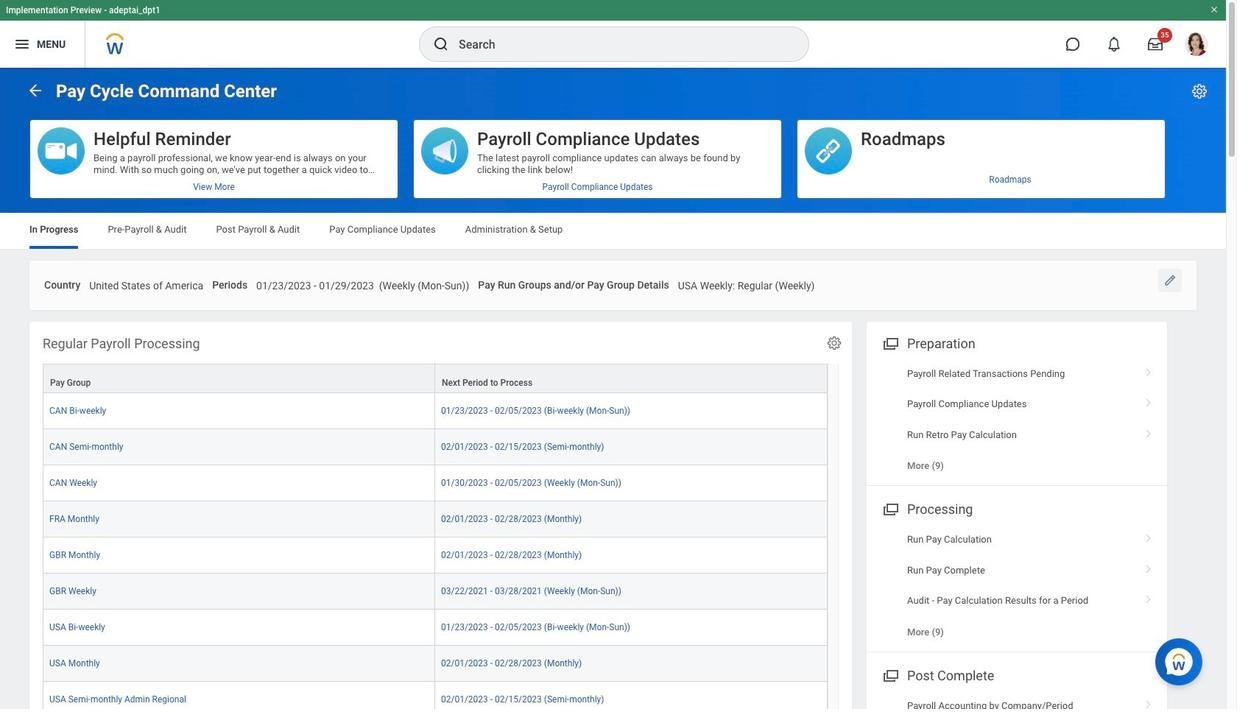 Task type: locate. For each thing, give the bounding box(es) containing it.
0 vertical spatial chevron right image
[[1139, 363, 1158, 378]]

0 vertical spatial list
[[867, 358, 1167, 481]]

7 row from the top
[[43, 574, 828, 610]]

2 chevron right image from the top
[[1139, 560, 1158, 574]]

4 row from the top
[[43, 465, 828, 501]]

row
[[43, 364, 828, 394], [43, 393, 828, 429], [43, 429, 828, 465], [43, 465, 828, 501], [43, 501, 828, 537], [43, 537, 828, 574], [43, 574, 828, 610], [43, 610, 828, 646], [43, 646, 828, 682], [43, 682, 828, 709]]

menu group image for 2nd list from the bottom
[[880, 333, 900, 353]]

2 list from the top
[[867, 525, 1167, 647]]

1 menu group image from the top
[[880, 333, 900, 353]]

chevron right image
[[1139, 363, 1158, 378], [1139, 424, 1158, 439], [1139, 529, 1158, 544]]

2 menu group image from the top
[[880, 499, 900, 519]]

1 vertical spatial chevron right image
[[1139, 424, 1158, 439]]

9 row from the top
[[43, 646, 828, 682]]

1 chevron right image from the top
[[1139, 363, 1158, 378]]

chevron right image
[[1139, 393, 1158, 408], [1139, 560, 1158, 574], [1139, 590, 1158, 605], [1139, 695, 1158, 709]]

notifications large image
[[1107, 37, 1122, 52]]

column header
[[43, 364, 435, 394]]

menu group image
[[880, 333, 900, 353], [880, 499, 900, 519]]

1 vertical spatial menu group image
[[880, 499, 900, 519]]

main content
[[0, 68, 1226, 709]]

8 row from the top
[[43, 610, 828, 646]]

1 vertical spatial list
[[867, 525, 1167, 647]]

2 vertical spatial chevron right image
[[1139, 529, 1158, 544]]

0 vertical spatial menu group image
[[880, 333, 900, 353]]

3 chevron right image from the top
[[1139, 529, 1158, 544]]

1 row from the top
[[43, 364, 828, 394]]

4 chevron right image from the top
[[1139, 695, 1158, 709]]

banner
[[0, 0, 1226, 68]]

None text field
[[89, 271, 203, 297], [256, 271, 469, 297], [678, 271, 815, 297], [89, 271, 203, 297], [256, 271, 469, 297], [678, 271, 815, 297]]

configure this page image
[[1191, 82, 1208, 100]]

list
[[867, 358, 1167, 481], [867, 525, 1167, 647]]

3 chevron right image from the top
[[1139, 590, 1158, 605]]

tab list
[[15, 214, 1211, 249]]

configure regular payroll processing image
[[826, 335, 842, 351]]



Task type: vqa. For each thing, say whether or not it's contained in the screenshot.
fifth chevron right image from the bottom of the page
yes



Task type: describe. For each thing, give the bounding box(es) containing it.
6 row from the top
[[43, 537, 828, 574]]

search image
[[432, 35, 450, 53]]

3 row from the top
[[43, 429, 828, 465]]

justify image
[[13, 35, 31, 53]]

close environment banner image
[[1210, 5, 1219, 14]]

inbox large image
[[1148, 37, 1163, 52]]

previous page image
[[27, 81, 44, 99]]

regular payroll processing element
[[29, 322, 852, 709]]

5 row from the top
[[43, 501, 828, 537]]

1 list from the top
[[867, 358, 1167, 481]]

2 row from the top
[[43, 393, 828, 429]]

profile logan mcneil image
[[1185, 32, 1208, 59]]

1 chevron right image from the top
[[1139, 393, 1158, 408]]

menu group image for second list from the top
[[880, 499, 900, 519]]

column header inside regular payroll processing element
[[43, 364, 435, 394]]

edit image
[[1163, 273, 1178, 288]]

10 row from the top
[[43, 682, 828, 709]]

menu group image
[[880, 665, 900, 685]]

2 chevron right image from the top
[[1139, 424, 1158, 439]]

Search Workday  search field
[[459, 28, 778, 60]]



